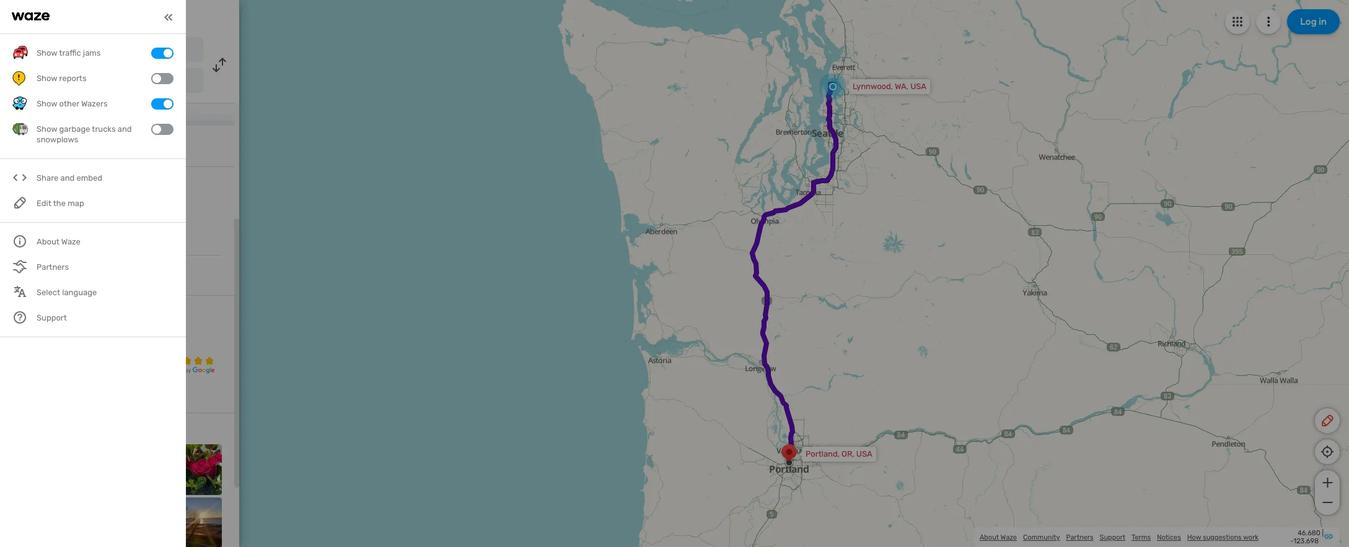 Task type: locate. For each thing, give the bounding box(es) containing it.
or, inside portland or, usa
[[84, 77, 96, 86]]

wa, down driving
[[91, 46, 103, 55]]

zoom out image
[[1320, 496, 1335, 511]]

support
[[1100, 534, 1126, 542]]

current location image
[[12, 42, 27, 57]]

usa down driving directions
[[105, 46, 120, 55]]

terms
[[1132, 534, 1151, 542]]

lynnwood wa, usa left embed at left top
[[12, 181, 74, 208]]

www.ci.lynnwood.wa.us
[[37, 270, 133, 281]]

or, right portland
[[84, 77, 96, 86]]

code image
[[12, 171, 28, 186]]

wa,
[[91, 46, 103, 55], [895, 82, 909, 91], [12, 198, 27, 208]]

lynnwood
[[45, 45, 86, 56], [12, 181, 74, 196]]

-
[[1291, 538, 1294, 546]]

terms link
[[1132, 534, 1151, 542]]

or, for portland,
[[842, 450, 855, 459]]

image 8 of lynnwood, lynnwood image
[[171, 498, 222, 548]]

0 horizontal spatial or,
[[84, 77, 96, 86]]

0 vertical spatial wa,
[[91, 46, 103, 55]]

how
[[1187, 534, 1201, 542]]

usa right portland
[[98, 77, 112, 86]]

about waze link
[[980, 534, 1017, 542]]

support link
[[1100, 534, 1126, 542]]

2 vertical spatial wa,
[[12, 198, 27, 208]]

0 horizontal spatial 5
[[12, 322, 18, 332]]

wa, right the lynnwood,
[[895, 82, 909, 91]]

4
[[12, 332, 18, 342]]

portland
[[45, 76, 80, 87]]

or, for portland
[[84, 77, 96, 86]]

waze
[[1001, 534, 1017, 542]]

portland,
[[806, 450, 840, 459]]

1 vertical spatial wa,
[[895, 82, 909, 91]]

5
[[159, 316, 181, 356], [12, 322, 18, 332]]

lynnwood left embed at left top
[[12, 181, 74, 196]]

lynnwood up portland
[[45, 45, 86, 56]]

image 4 of lynnwood, lynnwood image
[[171, 445, 222, 496]]

3
[[12, 342, 18, 352]]

notices link
[[1157, 534, 1181, 542]]

miles
[[55, 94, 78, 103]]

wa, down code image
[[12, 198, 27, 208]]

0 horizontal spatial wa,
[[12, 198, 27, 208]]

1 horizontal spatial 5
[[159, 316, 181, 356]]

5 4 3
[[12, 322, 18, 352]]

lynnwood wa, usa
[[45, 45, 120, 56], [12, 181, 74, 208]]

share
[[37, 174, 58, 183]]

0 vertical spatial or,
[[84, 77, 96, 86]]

5 inside 5 4 3
[[12, 322, 18, 332]]

1 vertical spatial or,
[[842, 450, 855, 459]]

or, right portland,
[[842, 450, 855, 459]]

work
[[1244, 534, 1259, 542]]

driving directions
[[74, 10, 165, 24]]

lynnwood wa, usa up portland or, usa
[[45, 45, 120, 56]]

123.698
[[1294, 538, 1319, 546]]

1 horizontal spatial or,
[[842, 450, 855, 459]]

190.1
[[35, 94, 53, 103]]

usa
[[105, 46, 120, 55], [98, 77, 112, 86], [911, 82, 927, 91], [29, 198, 46, 208], [857, 450, 873, 459]]

190.1 miles
[[35, 94, 78, 103]]

partners
[[1066, 534, 1094, 542]]

usa down the share
[[29, 198, 46, 208]]

directions
[[114, 10, 165, 24]]

pencil image
[[1320, 414, 1335, 429]]

or,
[[84, 77, 96, 86], [842, 450, 855, 459]]

1 horizontal spatial wa,
[[91, 46, 103, 55]]

portland or, usa
[[45, 76, 112, 87]]

review summary
[[12, 306, 81, 316]]



Task type: describe. For each thing, give the bounding box(es) containing it.
5 for 5 4 3
[[12, 322, 18, 332]]

community link
[[1023, 534, 1060, 542]]

link image
[[1324, 532, 1334, 542]]

zoom in image
[[1320, 476, 1335, 491]]

share and embed link
[[12, 166, 174, 191]]

46.680 | -123.698
[[1291, 530, 1324, 546]]

location image
[[12, 73, 27, 88]]

5 for 5
[[159, 316, 181, 356]]

2 horizontal spatial wa,
[[895, 82, 909, 91]]

suggestions
[[1203, 534, 1242, 542]]

and
[[60, 174, 75, 183]]

0 vertical spatial lynnwood
[[45, 45, 86, 56]]

0 vertical spatial lynnwood wa, usa
[[45, 45, 120, 56]]

summary
[[43, 306, 81, 316]]

review
[[12, 306, 41, 316]]

usa right the lynnwood,
[[911, 82, 927, 91]]

www.ci.lynnwood.wa.us link
[[37, 270, 133, 281]]

share and embed
[[37, 174, 102, 183]]

1 vertical spatial lynnwood wa, usa
[[12, 181, 74, 208]]

lynnwood,
[[853, 82, 893, 91]]

portland, or, usa
[[806, 450, 873, 459]]

usa inside portland or, usa
[[98, 77, 112, 86]]

usa right portland,
[[857, 450, 873, 459]]

how suggestions work link
[[1187, 534, 1259, 542]]

notices
[[1157, 534, 1181, 542]]

about waze community partners support terms notices how suggestions work
[[980, 534, 1259, 542]]

1 vertical spatial lynnwood
[[12, 181, 74, 196]]

46.680
[[1298, 530, 1321, 538]]

computer image
[[12, 268, 27, 283]]

embed
[[77, 174, 102, 183]]

partners link
[[1066, 534, 1094, 542]]

about
[[980, 534, 999, 542]]

driving
[[74, 10, 111, 24]]

|
[[1322, 530, 1324, 538]]

lynnwood, wa, usa
[[853, 82, 927, 91]]

community
[[1023, 534, 1060, 542]]



Task type: vqa. For each thing, say whether or not it's contained in the screenshot.
46.680 at right bottom
yes



